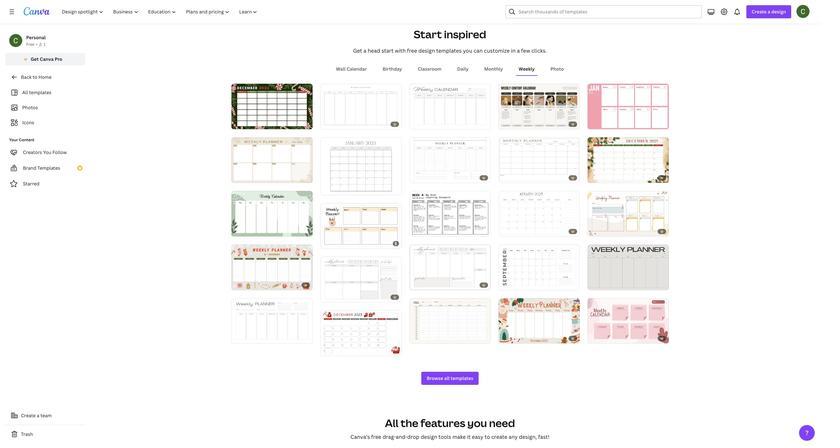 Task type: describe. For each thing, give the bounding box(es) containing it.
1 of 2 for beige minimalist weekly planner calendar image
[[414, 336, 423, 341]]

free
[[26, 42, 34, 47]]

of for colorful illustrated weekly calendar 'image'
[[595, 121, 599, 126]]

fast!
[[538, 434, 550, 441]]

top level navigation element
[[58, 5, 263, 18]]

browse all templates link
[[422, 372, 479, 385]]

colorful illustrated weekly calendar image
[[588, 84, 669, 129]]

birthday
[[383, 66, 402, 72]]

beige pastel minimalist weekly planner calendar image
[[320, 203, 402, 249]]

white minimalist elegant customizable weekly planner image
[[410, 245, 491, 290]]

your
[[9, 137, 18, 143]]

trash link
[[5, 428, 85, 442]]

all templates
[[22, 89, 51, 96]]

creators you follow link
[[5, 146, 85, 159]]

1 for white grey minimalist simple september 2023 monthly calendar image
[[503, 283, 505, 287]]

3
[[511, 336, 513, 341]]

1 for beige minimalist weekly planner calendar image
[[414, 336, 416, 341]]

white grey minimalist simple weekly calendar image
[[410, 84, 491, 129]]

2 for "white grey simple minimalist weekly planner calendar" image
[[243, 336, 245, 341]]

of for "white grey simple minimalist weekly planner calendar" image
[[239, 336, 242, 341]]

1 of 2 for white grey minimalist simple weekly calendar "image"
[[414, 121, 423, 126]]

2 for modern lined printable weekly planner calendar 'image' at right bottom
[[600, 283, 602, 287]]

personal
[[26, 34, 46, 41]]

with
[[395, 47, 406, 54]]

tools
[[439, 434, 451, 441]]

team
[[40, 413, 52, 419]]

design inside all the features you need canva's free drag-and-drop design tools make it easy to create any design, fast!
[[421, 434, 437, 441]]

1 for cute playful christmas planner weekly calendar image
[[503, 336, 505, 341]]

beige green red cute watercolor illustrated christmas gingerbread december 2023 monthly calendar image
[[588, 137, 669, 183]]

12 for white elegant monthly calendar image
[[332, 187, 336, 192]]

photos
[[22, 104, 38, 111]]

1 for white elegant monthly calendar image
[[325, 187, 327, 192]]

trash
[[21, 432, 33, 438]]

create
[[492, 434, 508, 441]]

white grey simple minimalist weekly planner calendar image
[[231, 298, 313, 344]]

cream minimalist aesthetic printable weekly planner calendar image
[[231, 137, 313, 183]]

free •
[[26, 42, 37, 47]]

$
[[395, 241, 397, 246]]

easy
[[472, 434, 484, 441]]

1 of 2 for "white grey simple minimalist weekly planner calendar" image
[[236, 336, 245, 341]]

starred link
[[5, 178, 85, 191]]

can
[[474, 47, 483, 54]]

2 for white grey minimalist simple weekly calendar "image"
[[421, 121, 423, 126]]

1 for modern lined printable weekly planner calendar 'image' at right bottom
[[592, 283, 594, 287]]

of for cute playful christmas planner weekly calendar image
[[506, 336, 510, 341]]

white elegant monthly calendar image
[[320, 138, 402, 195]]

get a head start with free design templates you can customize in a few clicks.
[[353, 47, 547, 54]]

your content
[[9, 137, 35, 143]]

12 for the 'black and white simple aesthetic 2023 monthly calendar' image
[[511, 229, 514, 234]]

get for get a head start with free design templates you can customize in a few clicks.
[[353, 47, 362, 54]]

canva
[[40, 56, 54, 62]]

templates
[[37, 165, 60, 171]]

1 of 12 for white elegant monthly calendar image
[[325, 187, 336, 192]]

of for modern lined printable weekly planner calendar 'image' at right bottom
[[595, 283, 599, 287]]

it
[[467, 434, 471, 441]]

get for get canva pro
[[31, 56, 39, 62]]

create a design
[[752, 9, 786, 15]]

1 of 12 for the 'black and white simple aesthetic 2023 monthly calendar' image
[[503, 229, 514, 234]]

a for head
[[364, 47, 367, 54]]

brand
[[23, 165, 36, 171]]

weekly
[[519, 66, 535, 72]]

pro
[[55, 56, 62, 62]]

ivory and neutral social media content calendar image
[[499, 84, 580, 129]]

browse
[[427, 376, 443, 382]]

create a team
[[21, 413, 52, 419]]

1 of 3 link
[[499, 298, 580, 344]]

brand templates
[[23, 165, 60, 171]]

brand templates link
[[5, 162, 85, 175]]

drag-
[[383, 434, 396, 441]]

to inside all the features you need canva's free drag-and-drop design tools make it easy to create any design, fast!
[[485, 434, 490, 441]]

0 horizontal spatial to
[[33, 74, 37, 80]]

customize
[[484, 47, 510, 54]]

2 horizontal spatial 1 of 12 link
[[588, 84, 669, 129]]

browse all templates
[[427, 376, 473, 382]]

features
[[421, 416, 466, 431]]

back
[[21, 74, 32, 80]]

start
[[414, 27, 442, 41]]

all for templates
[[22, 89, 28, 96]]

0 vertical spatial you
[[463, 47, 473, 54]]

red green festive illustrated holiday candy december 2023 monthly calendar image
[[231, 84, 313, 129]]

weekly button
[[516, 63, 538, 75]]

classroom
[[418, 66, 442, 72]]

1 of 12 for colorful illustrated weekly calendar 'image'
[[592, 121, 604, 126]]

home
[[38, 74, 52, 80]]

classroom button
[[415, 63, 444, 75]]

back to home
[[21, 74, 52, 80]]

icons
[[22, 120, 34, 126]]

pink illustration cute weekly calendar image
[[588, 298, 669, 344]]

start inspired
[[414, 27, 486, 41]]

photo button
[[548, 63, 567, 75]]

1 for the 'black and white simple aesthetic 2023 monthly calendar' image
[[503, 229, 505, 234]]



Task type: vqa. For each thing, say whether or not it's contained in the screenshot.
Gray #a6a6a6 image
no



Task type: locate. For each thing, give the bounding box(es) containing it.
0 vertical spatial 1 of 12
[[592, 121, 604, 126]]

0 vertical spatial all
[[22, 89, 28, 96]]

1 horizontal spatial 1 of 12
[[503, 229, 514, 234]]

create a team button
[[5, 410, 85, 423]]

create inside create a design dropdown button
[[752, 9, 767, 15]]

free right the with
[[407, 47, 417, 54]]

2 vertical spatial 1 of 12
[[503, 229, 514, 234]]

1 of 2
[[414, 121, 423, 126], [503, 283, 513, 287], [592, 283, 602, 287], [236, 336, 245, 341], [414, 336, 423, 341]]

get left head
[[353, 47, 362, 54]]

white elegant classic minimalist weekly printable calendar image
[[320, 84, 402, 129]]

white minimalist weekly planner calendar image
[[410, 137, 491, 183]]

creators you follow
[[23, 149, 67, 156]]

1 horizontal spatial create
[[752, 9, 767, 15]]

a inside create a design dropdown button
[[768, 9, 771, 15]]

modern lined printable weekly planner calendar image
[[588, 245, 669, 290]]

1 of 3
[[503, 336, 513, 341]]

1
[[44, 42, 46, 47], [414, 121, 416, 126], [592, 121, 594, 126], [325, 187, 327, 192], [503, 229, 505, 234], [503, 283, 505, 287], [592, 283, 594, 287], [236, 336, 238, 341], [414, 336, 416, 341], [503, 336, 505, 341]]

red grey white festive simple illustrated christmas holiday decor december 2023 monthly calendar image
[[320, 311, 402, 356]]

0 vertical spatial get
[[353, 47, 362, 54]]

you
[[43, 149, 51, 156]]

0 horizontal spatial all
[[22, 89, 28, 96]]

2 vertical spatial 12
[[511, 229, 514, 234]]

templates right all on the bottom right of the page
[[451, 376, 473, 382]]

soft pastel simple and cute weekly planner calendar image
[[588, 191, 669, 237]]

any
[[509, 434, 518, 441]]

all inside 'link'
[[22, 89, 28, 96]]

birthday button
[[380, 63, 405, 75]]

of for white grey minimalist simple september 2023 monthly calendar image
[[506, 283, 510, 287]]

templates down the back to home
[[29, 89, 51, 96]]

inspired
[[444, 27, 486, 41]]

1 vertical spatial create
[[21, 413, 36, 419]]

wall calendar button
[[334, 63, 370, 75]]

templates inside all templates 'link'
[[29, 89, 51, 96]]

of for beige minimalist weekly planner calendar image
[[417, 336, 421, 341]]

2 vertical spatial templates
[[451, 376, 473, 382]]

create inside button
[[21, 413, 36, 419]]

all
[[22, 89, 28, 96], [385, 416, 399, 431]]

0 vertical spatial design
[[772, 9, 786, 15]]

design inside dropdown button
[[772, 9, 786, 15]]

of for white elegant monthly calendar image
[[328, 187, 331, 192]]

clicks.
[[532, 47, 547, 54]]

of for the 'black and white simple aesthetic 2023 monthly calendar' image
[[506, 229, 510, 234]]

2 horizontal spatial 12
[[600, 121, 604, 126]]

drop
[[407, 434, 420, 441]]

1 for colorful illustrated weekly calendar 'image'
[[592, 121, 594, 126]]

1 vertical spatial free
[[371, 434, 382, 441]]

0 horizontal spatial create
[[21, 413, 36, 419]]

1 vertical spatial all
[[385, 416, 399, 431]]

to right easy
[[485, 434, 490, 441]]

get left canva
[[31, 56, 39, 62]]

daily button
[[455, 63, 471, 75]]

you left "can"
[[463, 47, 473, 54]]

0 vertical spatial templates
[[436, 47, 462, 54]]

the
[[401, 416, 419, 431]]

design left christina overa image
[[772, 9, 786, 15]]

2 for beige minimalist weekly planner calendar image
[[421, 336, 423, 341]]

create
[[752, 9, 767, 15], [21, 413, 36, 419]]

0 horizontal spatial get
[[31, 56, 39, 62]]

content
[[19, 137, 35, 143]]

0 vertical spatial 12
[[600, 121, 604, 126]]

1 for "white grey simple minimalist weekly planner calendar" image
[[236, 336, 238, 341]]

design down start
[[419, 47, 435, 54]]

all the features you need canva's free drag-and-drop design tools make it easy to create any design, fast!
[[351, 416, 550, 441]]

0 vertical spatial free
[[407, 47, 417, 54]]

design
[[772, 9, 786, 15], [419, 47, 435, 54], [421, 434, 437, 441]]

monthly button
[[482, 63, 506, 75]]

2 for white grey minimalist simple september 2023 monthly calendar image
[[511, 283, 513, 287]]

get canva pro button
[[5, 53, 85, 66]]

0 vertical spatial create
[[752, 9, 767, 15]]

design,
[[519, 434, 537, 441]]

1 of 2 for white grey minimalist simple september 2023 monthly calendar image
[[503, 283, 513, 287]]

1 vertical spatial you
[[468, 416, 487, 431]]

to right back
[[33, 74, 37, 80]]

monthly
[[485, 66, 503, 72]]

you inside all the features you need canva's free drag-and-drop design tools make it easy to create any design, fast!
[[468, 416, 487, 431]]

black and white printable weekly learning schedule image
[[410, 191, 491, 237]]

Search search field
[[519, 6, 698, 18]]

all up drag-
[[385, 416, 399, 431]]

12 for colorful illustrated weekly calendar 'image'
[[600, 121, 604, 126]]

a for team
[[37, 413, 39, 419]]

of for white grey minimalist simple weekly calendar "image"
[[417, 121, 421, 126]]

to
[[33, 74, 37, 80], [485, 434, 490, 441]]

a
[[768, 9, 771, 15], [364, 47, 367, 54], [517, 47, 520, 54], [37, 413, 39, 419]]

christina overa image
[[797, 5, 810, 18]]

1 vertical spatial 1 of 12
[[325, 187, 336, 192]]

templates down the "start inspired"
[[436, 47, 462, 54]]

follow
[[52, 149, 67, 156]]

photos link
[[9, 102, 81, 114]]

need
[[489, 416, 515, 431]]

all templates link
[[9, 86, 81, 99]]

0 horizontal spatial 12
[[332, 187, 336, 192]]

•
[[36, 42, 37, 47]]

you up easy
[[468, 416, 487, 431]]

free left drag-
[[371, 434, 382, 441]]

and-
[[396, 434, 407, 441]]

1 vertical spatial to
[[485, 434, 490, 441]]

1 horizontal spatial 12
[[511, 229, 514, 234]]

a for design
[[768, 9, 771, 15]]

cute playful christmas planner weekly calendar image
[[499, 298, 580, 344]]

1 of 12 link
[[588, 84, 669, 129], [320, 138, 402, 195], [499, 191, 580, 237]]

12
[[600, 121, 604, 126], [332, 187, 336, 192], [511, 229, 514, 234]]

0 horizontal spatial 1 of 12 link
[[320, 138, 402, 195]]

templates
[[436, 47, 462, 54], [29, 89, 51, 96], [451, 376, 473, 382]]

create a design button
[[747, 5, 792, 18]]

0 horizontal spatial 1 of 12
[[325, 187, 336, 192]]

green creative weekly calendar image
[[231, 191, 313, 237]]

back to home link
[[5, 71, 85, 84]]

elegant minimalist customizable monthly planner calendar image
[[499, 137, 580, 183]]

1 horizontal spatial to
[[485, 434, 490, 441]]

1 vertical spatial 12
[[332, 187, 336, 192]]

starred
[[23, 181, 40, 187]]

canva's
[[351, 434, 370, 441]]

in
[[511, 47, 516, 54]]

1 of 2 for modern lined printable weekly planner calendar 'image' at right bottom
[[592, 283, 602, 287]]

create for create a team
[[21, 413, 36, 419]]

of
[[417, 121, 421, 126], [595, 121, 599, 126], [328, 187, 331, 192], [506, 229, 510, 234], [506, 283, 510, 287], [595, 283, 599, 287], [239, 336, 242, 341], [417, 336, 421, 341], [506, 336, 510, 341]]

icons link
[[9, 117, 81, 129]]

all down back
[[22, 89, 28, 96]]

free inside all the features you need canva's free drag-and-drop design tools make it easy to create any design, fast!
[[371, 434, 382, 441]]

get inside button
[[31, 56, 39, 62]]

1 horizontal spatial get
[[353, 47, 362, 54]]

all
[[444, 376, 450, 382]]

white beige minimalist classy customizable weekly calendar image
[[320, 257, 402, 303]]

create for create a design
[[752, 9, 767, 15]]

creators
[[23, 149, 42, 156]]

1 of 12
[[592, 121, 604, 126], [325, 187, 336, 192], [503, 229, 514, 234]]

photo
[[551, 66, 564, 72]]

1 of 2 link
[[410, 84, 491, 129], [499, 245, 580, 290], [588, 245, 669, 290], [231, 298, 313, 344], [410, 298, 491, 344]]

few
[[521, 47, 530, 54]]

wall calendar
[[336, 66, 367, 72]]

all for the
[[385, 416, 399, 431]]

start
[[382, 47, 394, 54]]

white grey minimalist simple september 2023 monthly calendar image
[[499, 245, 580, 290]]

0 vertical spatial to
[[33, 74, 37, 80]]

beige minimalist weekly planner calendar image
[[410, 298, 491, 344]]

1 vertical spatial design
[[419, 47, 435, 54]]

you
[[463, 47, 473, 54], [468, 416, 487, 431]]

black and white simple aesthetic 2023 monthly calendar image
[[499, 191, 580, 237]]

0 horizontal spatial free
[[371, 434, 382, 441]]

all inside all the features you need canva's free drag-and-drop design tools make it easy to create any design, fast!
[[385, 416, 399, 431]]

1 horizontal spatial free
[[407, 47, 417, 54]]

head
[[368, 47, 380, 54]]

grey red cute cartoon christmas printable weekly planner calendar image
[[231, 245, 313, 290]]

make
[[453, 434, 466, 441]]

free
[[407, 47, 417, 54], [371, 434, 382, 441]]

calendar
[[347, 66, 367, 72]]

get canva pro
[[31, 56, 62, 62]]

None search field
[[506, 5, 702, 18]]

1 vertical spatial templates
[[29, 89, 51, 96]]

2 vertical spatial design
[[421, 434, 437, 441]]

a inside the create a team button
[[37, 413, 39, 419]]

1 horizontal spatial all
[[385, 416, 399, 431]]

design right drop
[[421, 434, 437, 441]]

wall
[[336, 66, 346, 72]]

1 vertical spatial get
[[31, 56, 39, 62]]

templates inside browse all templates link
[[451, 376, 473, 382]]

1 for white grey minimalist simple weekly calendar "image"
[[414, 121, 416, 126]]

2 horizontal spatial 1 of 12
[[592, 121, 604, 126]]

1 horizontal spatial 1 of 12 link
[[499, 191, 580, 237]]

get
[[353, 47, 362, 54], [31, 56, 39, 62]]

daily
[[457, 66, 469, 72]]



